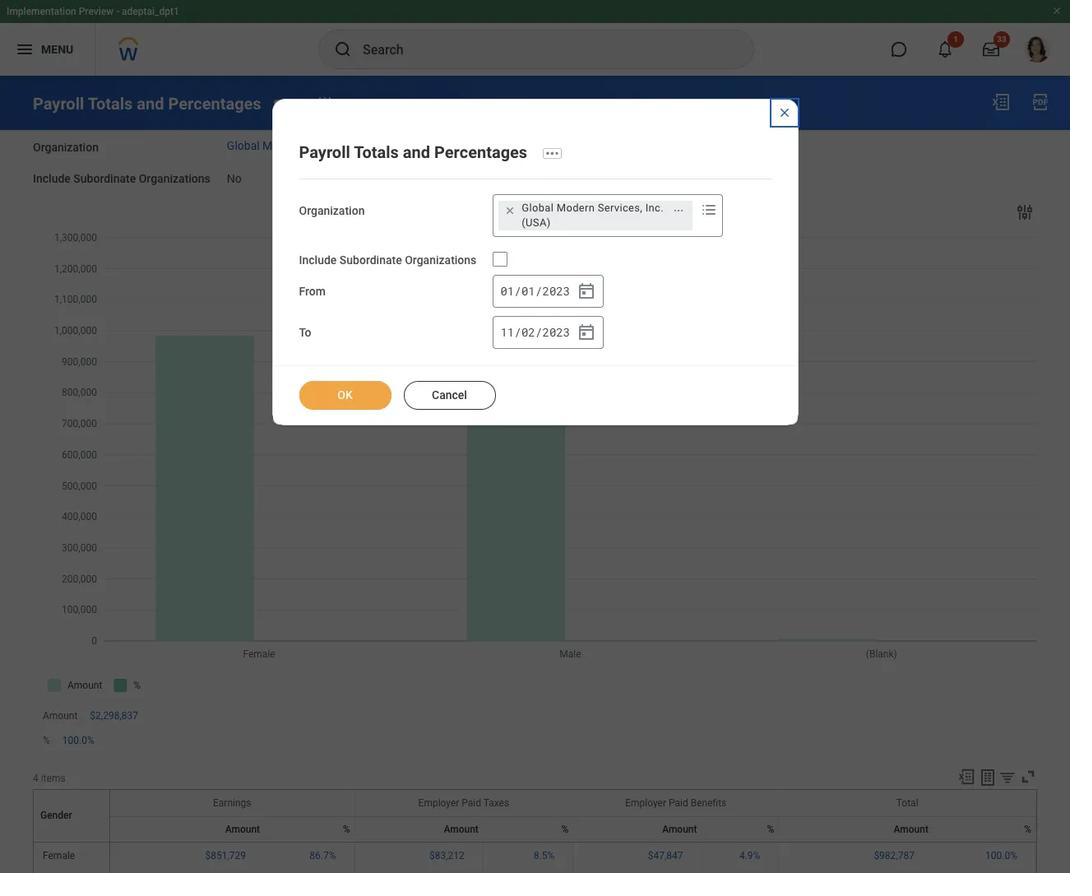 Task type: describe. For each thing, give the bounding box(es) containing it.
4.9%
[[740, 850, 761, 861]]

global for global modern services, inc. (usa) element
[[522, 201, 554, 214]]

11/02/2023
[[505, 172, 566, 186]]

global modern services, inc. (usa) element
[[522, 201, 665, 230]]

female element
[[43, 847, 75, 861]]

change selection image
[[315, 95, 335, 114]]

amount down total
[[894, 824, 929, 835]]

employer for employer paid taxes
[[419, 798, 460, 809]]

totals for the top payroll totals and percentages link
[[88, 94, 133, 113]]

close payroll totals and percentages image
[[778, 106, 791, 119]]

$83,212 button
[[430, 849, 467, 862]]

totals for payroll totals and percentages link inside dialog
[[354, 142, 399, 162]]

payroll totals and percentages dialog
[[272, 99, 799, 426]]

items
[[41, 773, 66, 784]]

cancel button
[[404, 381, 496, 410]]

to for to group
[[299, 326, 312, 340]]

01/01/2023
[[505, 141, 566, 154]]

organization inside payroll totals and percentages 'main content'
[[33, 141, 99, 154]]

no
[[227, 172, 242, 186]]

organizations inside payroll totals and percentages 'main content'
[[139, 172, 211, 186]]

search image
[[333, 40, 353, 59]]

$83,212
[[430, 850, 465, 861]]

inbox large image
[[984, 41, 1000, 58]]

$2,298,837
[[90, 711, 138, 722]]

01 / 01 / 2023
[[501, 283, 571, 299]]

calendar image for 01 / 01 / 2023
[[577, 282, 597, 302]]

calendar image for 11 / 02 / 2023
[[577, 323, 597, 343]]

close environment banner image
[[1053, 6, 1063, 16]]

1 vertical spatial 100.0% button
[[986, 849, 1021, 862]]

11 / 02 / 2023
[[501, 324, 571, 340]]

8.5% button
[[534, 849, 557, 862]]

ok
[[338, 389, 353, 402]]

payroll totals and percentages main content
[[0, 76, 1071, 873]]

11
[[501, 324, 515, 340]]

select to filter grid data image
[[999, 768, 1017, 786]]

from group
[[493, 275, 604, 308]]

payroll totals and percentages for the top payroll totals and percentages link
[[33, 94, 261, 113]]

100.0% for the topmost 100.0% button
[[62, 735, 94, 747]]

paid for taxes
[[462, 798, 482, 809]]

-
[[116, 6, 119, 17]]

employer for employer paid benefits
[[626, 798, 667, 809]]

and for the top payroll totals and percentages link
[[137, 94, 164, 113]]

row element containing amount
[[110, 817, 1037, 842]]

gender
[[40, 810, 72, 822]]

2023 for 11 / 02 / 2023
[[543, 324, 571, 340]]

$851,729
[[205, 850, 246, 861]]

include inside payroll totals and percentages dialog
[[299, 253, 337, 266]]

include subordinate organizations inside payroll totals and percentages 'main content'
[[33, 172, 211, 186]]

(usa) for global modern services, inc. (usa) link
[[375, 139, 405, 152]]

services, for global modern services, inc. (usa) element
[[598, 201, 643, 214]]

percentages for the top payroll totals and percentages link
[[168, 94, 261, 113]]

$982,787
[[874, 850, 915, 861]]

paid for benefits
[[669, 798, 689, 809]]

include subordinate organizations inside payroll totals and percentages dialog
[[299, 253, 477, 266]]

amount down employer paid taxes
[[444, 824, 479, 835]]

$982,787 button
[[874, 849, 918, 862]]

global modern services, inc. (usa) for global modern services, inc. (usa) link
[[227, 139, 405, 152]]

adeptai_dpt1
[[122, 6, 179, 17]]

payroll for payroll totals and percentages link inside dialog
[[299, 142, 350, 162]]

$47,847
[[648, 850, 684, 861]]

toolbar inside payroll totals and percentages 'main content'
[[951, 768, 1038, 789]]

export to excel image
[[958, 768, 976, 786]]

and for payroll totals and percentages link inside dialog
[[403, 142, 431, 162]]

100.0% for 100.0% button to the bottom
[[986, 850, 1018, 861]]

fullscreen image
[[1020, 768, 1038, 786]]

0 vertical spatial payroll totals and percentages link
[[33, 94, 261, 113]]

amount down employer paid benefits
[[663, 824, 698, 835]]

to group
[[493, 316, 604, 349]]

payroll totals and percentages link inside dialog
[[299, 142, 528, 162]]

related actions image
[[674, 205, 685, 216]]

4 items
[[33, 773, 66, 784]]

include inside payroll totals and percentages 'main content'
[[33, 172, 71, 186]]

global modern services, inc. (usa), press delete to clear value. option
[[499, 201, 693, 230]]

percentages for payroll totals and percentages link inside dialog
[[435, 142, 528, 162]]

preview
[[79, 6, 114, 17]]

organizations inside payroll totals and percentages dialog
[[405, 253, 477, 266]]

modern for global modern services, inc. (usa) link
[[263, 139, 302, 152]]

employer paid benefits
[[626, 798, 727, 809]]



Task type: locate. For each thing, give the bounding box(es) containing it.
1 vertical spatial calendar image
[[577, 323, 597, 343]]

2023 for 01 / 01 / 2023
[[543, 283, 571, 299]]

2023 inside to group
[[543, 324, 571, 340]]

01
[[501, 283, 515, 299], [522, 283, 536, 299]]

0 horizontal spatial from
[[299, 285, 326, 298]]

1 horizontal spatial include subordinate organizations
[[299, 253, 477, 266]]

0 vertical spatial 100.0% button
[[62, 735, 97, 748]]

services, left related actions icon
[[598, 201, 643, 214]]

implementation preview -   adeptai_dpt1
[[7, 6, 179, 17]]

calendar image inside to group
[[577, 323, 597, 343]]

0 horizontal spatial global
[[227, 139, 260, 152]]

0 horizontal spatial and
[[137, 94, 164, 113]]

1 vertical spatial totals
[[354, 142, 399, 162]]

include subordinate organizations
[[33, 172, 211, 186], [299, 253, 477, 266]]

(usa) inside global modern services, inc. (usa)
[[522, 216, 551, 229]]

0 vertical spatial to
[[462, 172, 474, 186]]

1 vertical spatial global
[[522, 201, 554, 214]]

0 horizontal spatial payroll totals and percentages
[[33, 94, 261, 113]]

from for from "element"
[[462, 141, 488, 154]]

1 horizontal spatial to
[[462, 172, 474, 186]]

1 vertical spatial organization
[[299, 204, 365, 217]]

1 vertical spatial payroll totals and percentages link
[[299, 142, 528, 162]]

to inside payroll totals and percentages dialog
[[299, 326, 312, 340]]

amount down earnings
[[225, 824, 260, 835]]

%
[[43, 735, 50, 747], [343, 824, 350, 835], [562, 824, 569, 835], [768, 824, 775, 835], [1025, 824, 1032, 835]]

1 vertical spatial global modern services, inc. (usa)
[[522, 201, 664, 229]]

services, inside payroll totals and percentages 'main content'
[[305, 139, 351, 152]]

1 horizontal spatial payroll
[[299, 142, 350, 162]]

to for to element
[[462, 172, 474, 186]]

0 horizontal spatial payroll
[[33, 94, 84, 113]]

0 vertical spatial include subordinate organizations
[[33, 172, 211, 186]]

4
[[33, 773, 38, 784]]

from for from group
[[299, 285, 326, 298]]

1 horizontal spatial inc.
[[646, 201, 664, 214]]

inc. inside option
[[646, 201, 664, 214]]

include
[[33, 172, 71, 186], [299, 253, 337, 266]]

2 calendar image from the top
[[577, 323, 597, 343]]

1 horizontal spatial global
[[522, 201, 554, 214]]

payroll inside 'main content'
[[33, 94, 84, 113]]

1 calendar image from the top
[[577, 282, 597, 302]]

global modern services, inc. (usa) inside option
[[522, 201, 664, 229]]

percentages up to element
[[435, 142, 528, 162]]

1 2023 from the top
[[543, 283, 571, 299]]

global modern services, inc. (usa) inside payroll totals and percentages 'main content'
[[227, 139, 405, 152]]

and inside dialog
[[403, 142, 431, 162]]

1 horizontal spatial global modern services, inc. (usa)
[[522, 201, 664, 229]]

employer up $83,212
[[419, 798, 460, 809]]

$851,729 button
[[205, 849, 249, 862]]

1 horizontal spatial 100.0% button
[[986, 849, 1021, 862]]

0 vertical spatial global modern services, inc. (usa)
[[227, 139, 405, 152]]

86.7%
[[310, 850, 336, 861]]

inc.
[[354, 139, 372, 152], [646, 201, 664, 214]]

0 horizontal spatial include
[[33, 172, 71, 186]]

global inside global modern services, inc. (usa) element
[[522, 201, 554, 214]]

taxes
[[484, 798, 510, 809]]

1 horizontal spatial 100.0%
[[986, 850, 1018, 861]]

0 horizontal spatial inc.
[[354, 139, 372, 152]]

1 horizontal spatial 01
[[522, 283, 536, 299]]

subordinate inside payroll totals and percentages dialog
[[340, 253, 402, 266]]

100.0% button down select to filter grid data image
[[986, 849, 1021, 862]]

notifications large image
[[938, 41, 954, 58]]

to
[[462, 172, 474, 186], [299, 326, 312, 340]]

toolbar
[[951, 768, 1038, 789]]

prompts image
[[700, 200, 720, 220]]

0 vertical spatial subordinate
[[74, 172, 136, 186]]

(usa)
[[375, 139, 405, 152], [522, 216, 551, 229]]

100.0% down select to filter grid data image
[[986, 850, 1018, 861]]

global modern services, inc. (usa) link
[[227, 139, 405, 152]]

0 vertical spatial and
[[137, 94, 164, 113]]

to left 11/02/2023
[[462, 172, 474, 186]]

modern inside global modern services, inc. (usa)
[[557, 201, 595, 214]]

global up include subordinate organizations "element"
[[227, 139, 260, 152]]

from inside payroll totals and percentages dialog
[[299, 285, 326, 298]]

totals inside dialog
[[354, 142, 399, 162]]

0 vertical spatial payroll
[[33, 94, 84, 113]]

row element for amount
[[110, 790, 1037, 817]]

0 vertical spatial modern
[[263, 139, 302, 152]]

amount
[[43, 711, 78, 722], [225, 824, 260, 835], [444, 824, 479, 835], [663, 824, 698, 835], [894, 824, 929, 835]]

modern
[[263, 139, 302, 152], [557, 201, 595, 214]]

calendar image inside from group
[[577, 282, 597, 302]]

100.0%
[[62, 735, 94, 747], [986, 850, 1018, 861]]

row element containing earnings
[[110, 790, 1037, 817]]

calendar image right 01 / 01 / 2023
[[577, 282, 597, 302]]

global modern services, inc. (usa)
[[227, 139, 405, 152], [522, 201, 664, 229]]

1 horizontal spatial payroll totals and percentages
[[299, 142, 528, 162]]

from
[[462, 141, 488, 154], [299, 285, 326, 298]]

0 vertical spatial calendar image
[[577, 282, 597, 302]]

inc. for global modern services, inc. (usa) element
[[646, 201, 664, 214]]

employer
[[419, 798, 460, 809], [626, 798, 667, 809]]

inc. inside payroll totals and percentages 'main content'
[[354, 139, 372, 152]]

paid left benefits
[[669, 798, 689, 809]]

earnings
[[213, 798, 251, 809]]

profile logan mcneil element
[[1015, 31, 1061, 67]]

0 vertical spatial inc.
[[354, 139, 372, 152]]

1 horizontal spatial subordinate
[[340, 253, 402, 266]]

0 horizontal spatial 01
[[501, 283, 515, 299]]

organizations
[[139, 172, 211, 186], [405, 253, 477, 266]]

1 horizontal spatial paid
[[669, 798, 689, 809]]

0 vertical spatial from
[[462, 141, 488, 154]]

0 horizontal spatial percentages
[[168, 94, 261, 113]]

1 vertical spatial payroll totals and percentages
[[299, 142, 528, 162]]

1 paid from the left
[[462, 798, 482, 809]]

implementation preview -   adeptai_dpt1 banner
[[0, 0, 1071, 76]]

total
[[897, 798, 919, 809]]

1 vertical spatial from
[[299, 285, 326, 298]]

1 vertical spatial and
[[403, 142, 431, 162]]

global modern services, inc. (usa) down 11/02/2023
[[522, 201, 664, 229]]

1 employer from the left
[[419, 798, 460, 809]]

2023 right 02 at the top of page
[[543, 324, 571, 340]]

1 horizontal spatial and
[[403, 142, 431, 162]]

and
[[137, 94, 164, 113], [403, 142, 431, 162]]

(usa) for global modern services, inc. (usa) element
[[522, 216, 551, 229]]

payroll totals and percentages inside dialog
[[299, 142, 528, 162]]

services,
[[305, 139, 351, 152], [598, 201, 643, 214]]

include subordinate organizations element
[[227, 163, 242, 187]]

0 horizontal spatial organizations
[[139, 172, 211, 186]]

payroll for the top payroll totals and percentages link
[[33, 94, 84, 113]]

0 vertical spatial organizations
[[139, 172, 211, 186]]

0 horizontal spatial subordinate
[[74, 172, 136, 186]]

$2,298,837 button
[[90, 710, 141, 723]]

1 vertical spatial include subordinate organizations
[[299, 253, 477, 266]]

modern inside payroll totals and percentages 'main content'
[[263, 139, 302, 152]]

0 vertical spatial include
[[33, 172, 71, 186]]

01 up 02 at the top of page
[[522, 283, 536, 299]]

0 vertical spatial global
[[227, 139, 260, 152]]

totals
[[88, 94, 133, 113], [354, 142, 399, 162]]

export to worksheets image
[[979, 768, 998, 787]]

from inside payroll totals and percentages 'main content'
[[462, 141, 488, 154]]

subordinate
[[74, 172, 136, 186], [340, 253, 402, 266]]

payroll inside dialog
[[299, 142, 350, 162]]

0 horizontal spatial 100.0%
[[62, 735, 94, 747]]

1 horizontal spatial percentages
[[435, 142, 528, 162]]

percentages
[[168, 94, 261, 113], [435, 142, 528, 162]]

1 vertical spatial modern
[[557, 201, 595, 214]]

2 paid from the left
[[669, 798, 689, 809]]

2023
[[543, 283, 571, 299], [543, 324, 571, 340]]

x small image
[[502, 202, 519, 219]]

female
[[43, 850, 75, 861]]

1 vertical spatial organizations
[[405, 253, 477, 266]]

services, for global modern services, inc. (usa) link
[[305, 139, 351, 152]]

calendar image right 11 / 02 / 2023
[[577, 323, 597, 343]]

to element
[[505, 163, 566, 187]]

86.7% button
[[310, 849, 339, 862]]

1 vertical spatial percentages
[[435, 142, 528, 162]]

row element containing gender
[[35, 790, 113, 842]]

row element for female
[[35, 790, 113, 842]]

1 horizontal spatial payroll totals and percentages link
[[299, 142, 528, 162]]

/
[[515, 283, 522, 299], [536, 283, 543, 299], [515, 324, 522, 340], [536, 324, 543, 340]]

calendar image
[[577, 282, 597, 302], [577, 323, 597, 343]]

modern for global modern services, inc. (usa) element
[[557, 201, 595, 214]]

2023 up to group
[[543, 283, 571, 299]]

0 horizontal spatial 100.0% button
[[62, 735, 97, 748]]

0 horizontal spatial totals
[[88, 94, 133, 113]]

0 horizontal spatial to
[[299, 326, 312, 340]]

1 horizontal spatial organizations
[[405, 253, 477, 266]]

8.5%
[[534, 850, 555, 861]]

1 vertical spatial services,
[[598, 201, 643, 214]]

1 vertical spatial to
[[299, 326, 312, 340]]

4.9% button
[[740, 849, 763, 862]]

2023 inside from group
[[543, 283, 571, 299]]

subordinate inside payroll totals and percentages 'main content'
[[74, 172, 136, 186]]

100.0% button
[[62, 735, 97, 748], [986, 849, 1021, 862]]

organization
[[33, 141, 99, 154], [299, 204, 365, 217]]

global modern services, inc. (usa) down change selection image
[[227, 139, 405, 152]]

paid left taxes
[[462, 798, 482, 809]]

01 up 11 at the left of page
[[501, 283, 515, 299]]

0 horizontal spatial paid
[[462, 798, 482, 809]]

1 vertical spatial include
[[299, 253, 337, 266]]

2 employer from the left
[[626, 798, 667, 809]]

inc. for global modern services, inc. (usa) link
[[354, 139, 372, 152]]

percentages inside dialog
[[435, 142, 528, 162]]

0 horizontal spatial services,
[[305, 139, 351, 152]]

02
[[522, 324, 536, 340]]

0 horizontal spatial organization
[[33, 141, 99, 154]]

0 horizontal spatial global modern services, inc. (usa)
[[227, 139, 405, 152]]

cancel
[[432, 389, 467, 402]]

0 horizontal spatial (usa)
[[375, 139, 405, 152]]

2 2023 from the top
[[543, 324, 571, 340]]

payroll totals and percentages inside 'main content'
[[33, 94, 261, 113]]

payroll totals and percentages for payroll totals and percentages link inside dialog
[[299, 142, 528, 162]]

1 horizontal spatial services,
[[598, 201, 643, 214]]

1 vertical spatial 100.0%
[[986, 850, 1018, 861]]

to inside payroll totals and percentages 'main content'
[[462, 172, 474, 186]]

1 horizontal spatial modern
[[557, 201, 595, 214]]

1 vertical spatial (usa)
[[522, 216, 551, 229]]

employer up $47,847
[[626, 798, 667, 809]]

global inside payroll totals and percentages 'main content'
[[227, 139, 260, 152]]

global modern services, inc. (usa) for global modern services, inc. (usa) element
[[522, 201, 664, 229]]

0 vertical spatial (usa)
[[375, 139, 405, 152]]

global
[[227, 139, 260, 152], [522, 201, 554, 214]]

0 vertical spatial services,
[[305, 139, 351, 152]]

0 vertical spatial 100.0%
[[62, 735, 94, 747]]

$47,847 button
[[648, 849, 686, 862]]

0 horizontal spatial include subordinate organizations
[[33, 172, 211, 186]]

global right 'x small' image
[[522, 201, 554, 214]]

payroll
[[33, 94, 84, 113], [299, 142, 350, 162]]

1 01 from the left
[[501, 283, 515, 299]]

0 vertical spatial organization
[[33, 141, 99, 154]]

from element
[[505, 131, 566, 155]]

1 horizontal spatial include
[[299, 253, 337, 266]]

0 horizontal spatial employer
[[419, 798, 460, 809]]

1 vertical spatial inc.
[[646, 201, 664, 214]]

0 horizontal spatial modern
[[263, 139, 302, 152]]

1 vertical spatial 2023
[[543, 324, 571, 340]]

ok button
[[299, 381, 391, 410]]

to up ok button
[[299, 326, 312, 340]]

1 vertical spatial subordinate
[[340, 253, 402, 266]]

1 horizontal spatial totals
[[354, 142, 399, 162]]

percentages up include subordinate organizations "element"
[[168, 94, 261, 113]]

view printable version (pdf) image
[[1031, 92, 1051, 112]]

organization inside payroll totals and percentages dialog
[[299, 204, 365, 217]]

payroll totals and percentages
[[33, 94, 261, 113], [299, 142, 528, 162]]

export to excel image
[[992, 92, 1012, 112]]

1 horizontal spatial organization
[[299, 204, 365, 217]]

and inside 'main content'
[[137, 94, 164, 113]]

0 vertical spatial percentages
[[168, 94, 261, 113]]

0 vertical spatial payroll totals and percentages
[[33, 94, 261, 113]]

amount left $2,298,837
[[43, 711, 78, 722]]

1 horizontal spatial from
[[462, 141, 488, 154]]

1 horizontal spatial employer
[[626, 798, 667, 809]]

employer paid taxes
[[419, 798, 510, 809]]

(usa) inside payroll totals and percentages 'main content'
[[375, 139, 405, 152]]

global for global modern services, inc. (usa) link
[[227, 139, 260, 152]]

row element
[[35, 790, 113, 842], [110, 790, 1037, 817], [110, 817, 1037, 842]]

0 horizontal spatial payroll totals and percentages link
[[33, 94, 261, 113]]

payroll totals and percentages link
[[33, 94, 261, 113], [299, 142, 528, 162]]

benefits
[[691, 798, 727, 809]]

implementation
[[7, 6, 76, 17]]

1 vertical spatial payroll
[[299, 142, 350, 162]]

services, down change selection image
[[305, 139, 351, 152]]

100.0% down $2,298,837
[[62, 735, 94, 747]]

0 vertical spatial 2023
[[543, 283, 571, 299]]

1 horizontal spatial (usa)
[[522, 216, 551, 229]]

2 01 from the left
[[522, 283, 536, 299]]

100.0% button down $2,298,837
[[62, 735, 97, 748]]

services, inside option
[[598, 201, 643, 214]]

0 vertical spatial totals
[[88, 94, 133, 113]]

paid
[[462, 798, 482, 809], [669, 798, 689, 809]]

percentages inside 'main content'
[[168, 94, 261, 113]]

totals inside 'main content'
[[88, 94, 133, 113]]



Task type: vqa. For each thing, say whether or not it's contained in the screenshot.
bottom the ₩5,151,310.00
no



